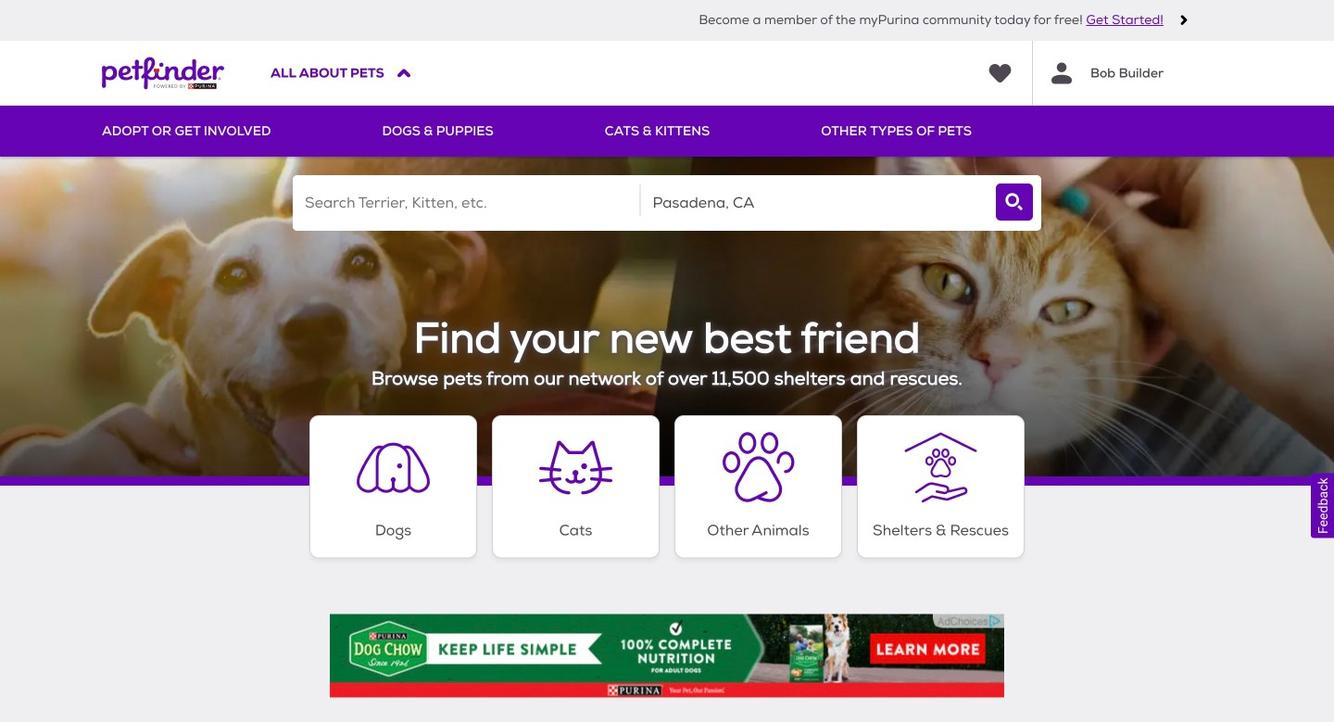 Task type: vqa. For each thing, say whether or not it's contained in the screenshot.
1st 22512 image from the top of the page
no



Task type: locate. For each thing, give the bounding box(es) containing it.
advertisement element
[[330, 614, 1005, 698]]

petfinder logo image
[[102, 41, 224, 106]]

Enter City, State, or ZIP text field
[[641, 175, 988, 231]]

Search Terrier, Kitten, etc. text field
[[293, 175, 640, 231]]

primary element
[[102, 106, 1233, 157]]



